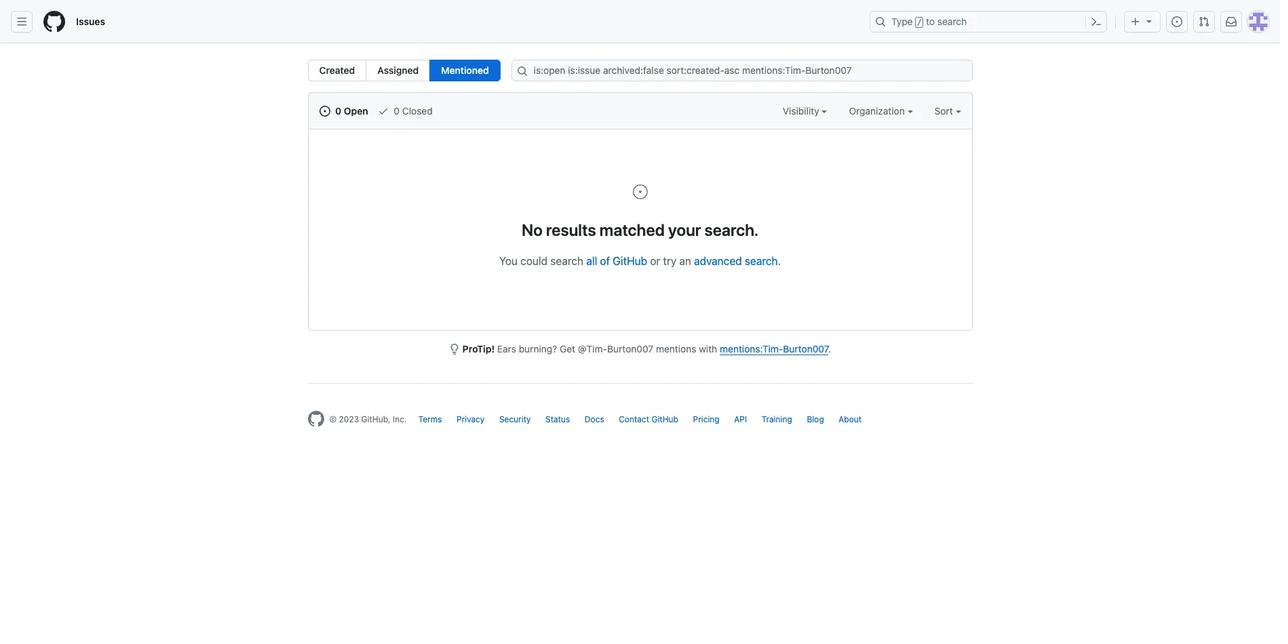 Task type: locate. For each thing, give the bounding box(es) containing it.
github
[[613, 255, 648, 267], [652, 415, 679, 425]]

0 horizontal spatial .
[[778, 255, 781, 267]]

you could search all of github or try an advanced search .
[[500, 255, 781, 267]]

1 horizontal spatial .
[[829, 343, 832, 355]]

training
[[762, 415, 793, 425]]

closed
[[402, 105, 433, 117]]

0 right check icon
[[394, 105, 400, 117]]

0 closed
[[391, 105, 433, 117]]

0 horizontal spatial issue opened image
[[319, 106, 330, 117]]

open
[[344, 105, 368, 117]]

0 horizontal spatial search
[[551, 255, 584, 267]]

1 horizontal spatial burton007
[[784, 343, 829, 355]]

search right to
[[938, 16, 967, 27]]

1 horizontal spatial homepage image
[[308, 411, 324, 428]]

0 vertical spatial .
[[778, 255, 781, 267]]

search down search.
[[745, 255, 778, 267]]

@tim-
[[578, 343, 607, 355]]

you
[[500, 255, 518, 267]]

homepage image inside footer
[[308, 411, 324, 428]]

status
[[546, 415, 570, 425]]

issue opened image
[[1172, 16, 1183, 27], [319, 106, 330, 117], [632, 184, 649, 200]]

1 horizontal spatial search
[[745, 255, 778, 267]]

github,
[[361, 415, 391, 425]]

2 horizontal spatial issue opened image
[[1172, 16, 1183, 27]]

burning?
[[519, 343, 557, 355]]

homepage image left ©
[[308, 411, 324, 428]]

© 2023 github, inc.
[[330, 415, 407, 425]]

visibility
[[783, 105, 822, 117]]

.
[[778, 255, 781, 267], [829, 343, 832, 355]]

issue opened image left 0 open
[[319, 106, 330, 117]]

issue opened image left git pull request icon
[[1172, 16, 1183, 27]]

0 horizontal spatial homepage image
[[43, 11, 65, 33]]

0 vertical spatial issue opened image
[[1172, 16, 1183, 27]]

homepage image
[[43, 11, 65, 33], [308, 411, 324, 428]]

0 inside 'link'
[[394, 105, 400, 117]]

created
[[319, 64, 355, 76]]

or
[[650, 255, 661, 267]]

0 horizontal spatial 0
[[335, 105, 342, 117]]

search left all
[[551, 255, 584, 267]]

advanced
[[694, 255, 742, 267]]

pricing
[[693, 415, 720, 425]]

check image
[[378, 106, 389, 117]]

matched
[[600, 221, 665, 240]]

status link
[[546, 415, 570, 425]]

footer containing © 2023 github, inc.
[[297, 383, 984, 462]]

1 0 from the left
[[335, 105, 342, 117]]

type
[[892, 16, 913, 27]]

search.
[[705, 221, 759, 240]]

0 closed link
[[378, 104, 433, 118]]

mentions:tim-burton007 link
[[720, 343, 829, 355]]

2023
[[339, 415, 359, 425]]

1 horizontal spatial 0
[[394, 105, 400, 117]]

2 0 from the left
[[394, 105, 400, 117]]

0 for closed
[[394, 105, 400, 117]]

0 left open
[[335, 105, 342, 117]]

mentioned link
[[430, 60, 501, 81]]

created link
[[308, 60, 367, 81]]

an
[[680, 255, 692, 267]]

1 burton007 from the left
[[607, 343, 654, 355]]

github right contact
[[652, 415, 679, 425]]

to
[[927, 16, 935, 27]]

homepage image left issues at the left top of page
[[43, 11, 65, 33]]

security link
[[499, 415, 531, 425]]

search image
[[517, 66, 528, 77]]

privacy link
[[457, 415, 485, 425]]

your
[[669, 221, 701, 240]]

2 vertical spatial issue opened image
[[632, 184, 649, 200]]

1 vertical spatial issue opened image
[[319, 106, 330, 117]]

light bulb image
[[449, 344, 460, 355]]

no
[[522, 221, 543, 240]]

docs link
[[585, 415, 605, 425]]

sort button
[[935, 104, 961, 118]]

1 horizontal spatial github
[[652, 415, 679, 425]]

of
[[600, 255, 610, 267]]

1 vertical spatial github
[[652, 415, 679, 425]]

mentions:tim-
[[720, 343, 784, 355]]

github right of
[[613, 255, 648, 267]]

0 horizontal spatial github
[[613, 255, 648, 267]]

all
[[587, 255, 597, 267]]

0 vertical spatial github
[[613, 255, 648, 267]]

privacy
[[457, 415, 485, 425]]

footer
[[297, 383, 984, 462]]

issue opened image up no results matched your search.
[[632, 184, 649, 200]]

0 vertical spatial homepage image
[[43, 11, 65, 33]]

burton007
[[607, 343, 654, 355], [784, 343, 829, 355]]

organization button
[[849, 104, 913, 118]]

assigned link
[[366, 60, 431, 81]]

search
[[938, 16, 967, 27], [551, 255, 584, 267], [745, 255, 778, 267]]

api link
[[735, 415, 747, 425]]

1 vertical spatial homepage image
[[308, 411, 324, 428]]

1 horizontal spatial issue opened image
[[632, 184, 649, 200]]

0 open link
[[319, 104, 368, 118]]

api
[[735, 415, 747, 425]]

0 horizontal spatial burton007
[[607, 343, 654, 355]]

0
[[335, 105, 342, 117], [394, 105, 400, 117]]



Task type: vqa. For each thing, say whether or not it's contained in the screenshot.
Outline "Image"
no



Task type: describe. For each thing, give the bounding box(es) containing it.
issues element
[[308, 60, 501, 81]]

blog
[[807, 415, 824, 425]]

0 for open
[[335, 105, 342, 117]]

0 open
[[333, 105, 368, 117]]

command palette image
[[1091, 16, 1102, 27]]

try
[[663, 255, 677, 267]]

advanced search link
[[694, 255, 778, 267]]

contact
[[619, 415, 650, 425]]

terms
[[419, 415, 442, 425]]

sort
[[935, 105, 953, 117]]

1 vertical spatial .
[[829, 343, 832, 355]]

©
[[330, 415, 337, 425]]

notifications image
[[1226, 16, 1237, 27]]

type / to search
[[892, 16, 967, 27]]

blog link
[[807, 415, 824, 425]]

inc.
[[393, 415, 407, 425]]

2 burton007 from the left
[[784, 343, 829, 355]]

docs
[[585, 415, 605, 425]]

2 horizontal spatial search
[[938, 16, 967, 27]]

issue opened image inside 0 open link
[[319, 106, 330, 117]]

no results matched your search.
[[522, 221, 759, 240]]

visibility button
[[783, 104, 828, 118]]

results
[[546, 221, 596, 240]]

get
[[560, 343, 576, 355]]

terms link
[[419, 415, 442, 425]]

triangle down image
[[1144, 16, 1155, 26]]

contact github
[[619, 415, 679, 425]]

security
[[499, 415, 531, 425]]

ears
[[497, 343, 516, 355]]

mentions
[[656, 343, 697, 355]]

protip! ears burning? get @tim-burton007 mentions with mentions:tim-burton007 .
[[463, 343, 832, 355]]

about
[[839, 415, 862, 425]]

all of github link
[[587, 255, 648, 267]]

mentioned
[[441, 64, 489, 76]]

Issues search field
[[512, 60, 973, 81]]

with
[[699, 343, 718, 355]]

could
[[521, 255, 548, 267]]

Search all issues text field
[[512, 60, 973, 81]]

issues
[[76, 16, 105, 27]]

organization
[[849, 105, 908, 117]]

pricing link
[[693, 415, 720, 425]]

contact github link
[[619, 415, 679, 425]]

git pull request image
[[1199, 16, 1210, 27]]

protip!
[[463, 343, 495, 355]]

assigned
[[378, 64, 419, 76]]

training link
[[762, 415, 793, 425]]

about link
[[839, 415, 862, 425]]

/
[[917, 18, 922, 27]]

plus image
[[1131, 16, 1142, 27]]



